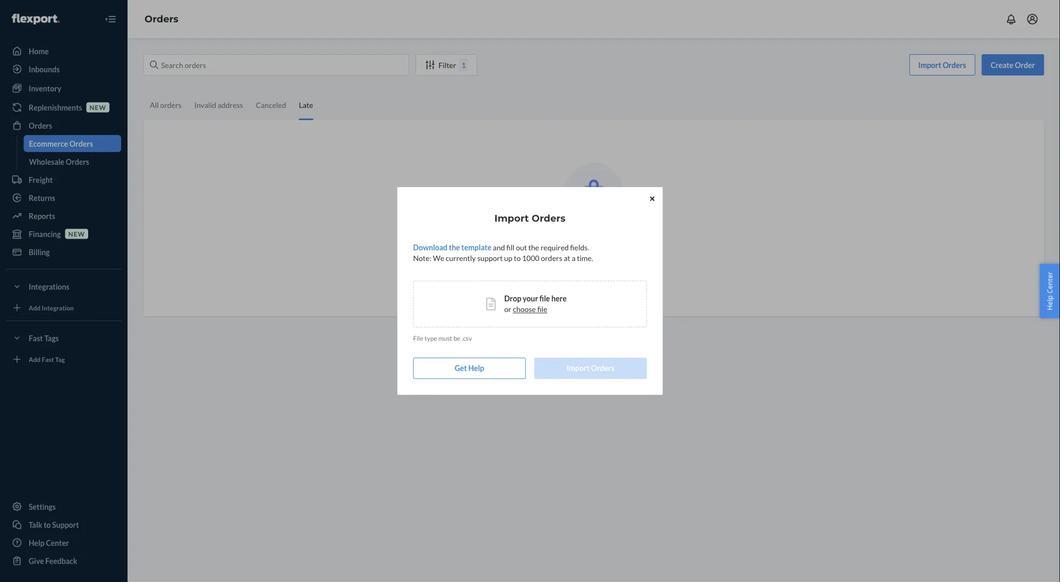 Task type: locate. For each thing, give the bounding box(es) containing it.
download the template link
[[413, 243, 492, 252]]

1 horizontal spatial import orders
[[567, 364, 615, 373]]

at
[[564, 254, 570, 263]]

out
[[516, 243, 527, 252]]

.csv
[[462, 334, 472, 342]]

1000
[[522, 254, 540, 263]]

type
[[425, 334, 437, 342]]

1 horizontal spatial import
[[567, 364, 590, 373]]

help down center
[[1045, 295, 1055, 310]]

download
[[413, 243, 448, 252]]

0 vertical spatial import
[[495, 213, 529, 224]]

1 vertical spatial import orders
[[567, 364, 615, 373]]

file
[[540, 294, 550, 303], [537, 305, 547, 314]]

get
[[455, 364, 467, 373]]

1 vertical spatial orders
[[591, 364, 615, 373]]

time.
[[577, 254, 593, 263]]

the
[[449, 243, 460, 252], [529, 243, 539, 252]]

0 horizontal spatial the
[[449, 243, 460, 252]]

0 vertical spatial orders
[[532, 213, 566, 224]]

get help link
[[413, 358, 526, 379]]

help center button
[[1040, 264, 1060, 318]]

file alt image
[[486, 298, 496, 310]]

1 horizontal spatial help
[[1045, 295, 1055, 310]]

file left here
[[540, 294, 550, 303]]

and
[[493, 243, 505, 252]]

1 horizontal spatial orders
[[591, 364, 615, 373]]

help inside 'import orders' dialog
[[469, 364, 484, 373]]

0 horizontal spatial orders
[[532, 213, 566, 224]]

1 horizontal spatial the
[[529, 243, 539, 252]]

import
[[495, 213, 529, 224], [567, 364, 590, 373]]

file down your
[[537, 305, 547, 314]]

import orders inside button
[[567, 364, 615, 373]]

support
[[477, 254, 503, 263]]

orders
[[532, 213, 566, 224], [591, 364, 615, 373]]

0 horizontal spatial help
[[469, 364, 484, 373]]

help
[[1045, 295, 1055, 310], [469, 364, 484, 373]]

1 vertical spatial import
[[567, 364, 590, 373]]

note:
[[413, 254, 432, 263]]

import orders
[[495, 213, 566, 224], [567, 364, 615, 373]]

0 vertical spatial import orders
[[495, 213, 566, 224]]

download the template and fill out the required fields. note: we currently support up to 1000 orders at a time.
[[413, 243, 593, 263]]

the up 1000
[[529, 243, 539, 252]]

0 horizontal spatial import orders
[[495, 213, 566, 224]]

0 vertical spatial help
[[1045, 295, 1055, 310]]

import inside button
[[567, 364, 590, 373]]

1 vertical spatial help
[[469, 364, 484, 373]]

center
[[1045, 272, 1055, 293]]

help right get
[[469, 364, 484, 373]]

the up the currently
[[449, 243, 460, 252]]



Task type: describe. For each thing, give the bounding box(es) containing it.
drop your file here or choose file
[[504, 294, 567, 314]]

orders inside button
[[591, 364, 615, 373]]

template
[[462, 243, 492, 252]]

1 vertical spatial file
[[537, 305, 547, 314]]

your
[[523, 294, 538, 303]]

or
[[504, 305, 512, 314]]

import orders dialog
[[397, 187, 663, 395]]

fields.
[[570, 243, 589, 252]]

0 horizontal spatial import
[[495, 213, 529, 224]]

file type must be .csv
[[413, 334, 472, 342]]

to
[[514, 254, 521, 263]]

up
[[504, 254, 513, 263]]

drop
[[504, 294, 521, 303]]

help center
[[1045, 272, 1055, 310]]

orders
[[541, 254, 562, 263]]

we
[[433, 254, 444, 263]]

help inside button
[[1045, 295, 1055, 310]]

2 the from the left
[[529, 243, 539, 252]]

1 the from the left
[[449, 243, 460, 252]]

file
[[413, 334, 423, 342]]

required
[[541, 243, 569, 252]]

get help
[[455, 364, 484, 373]]

currently
[[446, 254, 476, 263]]

a
[[572, 254, 576, 263]]

close image
[[650, 196, 655, 202]]

fill
[[507, 243, 515, 252]]

import orders button
[[534, 358, 647, 379]]

0 vertical spatial file
[[540, 294, 550, 303]]

here
[[552, 294, 567, 303]]

be
[[454, 334, 461, 342]]

choose
[[513, 305, 536, 314]]

must
[[438, 334, 452, 342]]



Task type: vqa. For each thing, say whether or not it's contained in the screenshot.
Home
no



